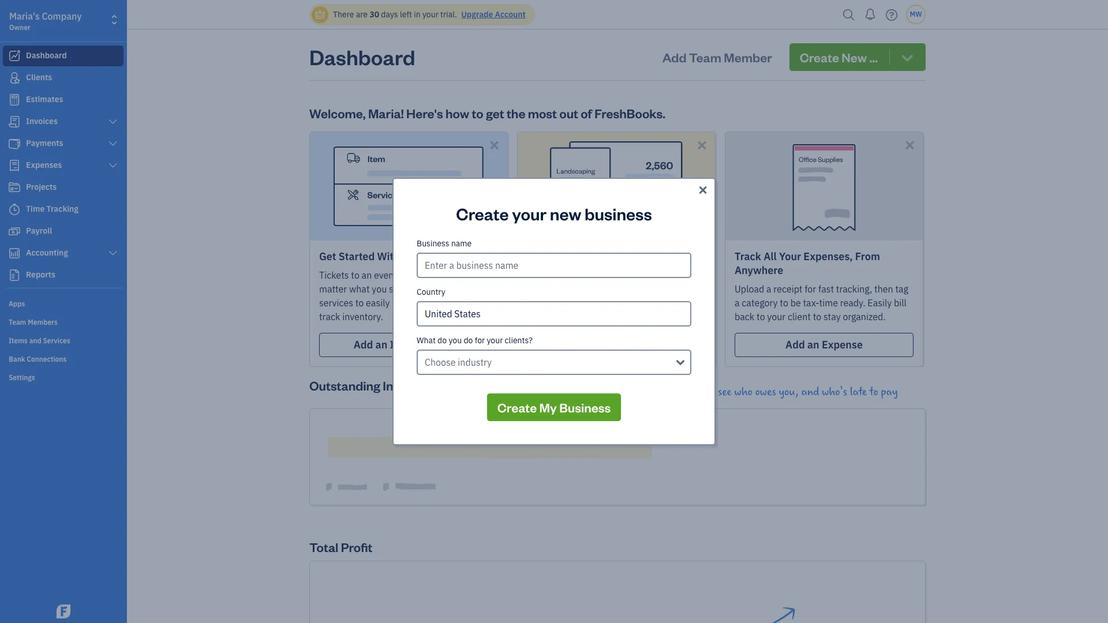 Task type: describe. For each thing, give the bounding box(es) containing it.
dashboard image
[[8, 50, 21, 62]]

you,
[[779, 386, 799, 399]]

item
[[390, 338, 413, 352]]

that
[[527, 284, 544, 295]]

invoice inside get paid faster with an invoice template that enables flexible payment options and automated reminders—and looks great.
[[623, 270, 652, 281]]

an up what
[[362, 270, 372, 281]]

tickets to an event? printed t-shirts? no matter what you sell, add your items or services to easily include on an invoice or track inventory.
[[319, 270, 490, 323]]

an inside get paid faster with an invoice template that enables flexible payment options and automated reminders—and looks great.
[[611, 270, 621, 281]]

what
[[349, 284, 370, 295]]

items
[[403, 250, 431, 263]]

of
[[581, 105, 592, 121]]

0 horizontal spatial business
[[417, 239, 450, 249]]

add for add team member
[[663, 49, 687, 65]]

time
[[820, 297, 839, 309]]

easily
[[868, 297, 892, 309]]

anywhere
[[735, 264, 784, 277]]

expenses,
[[804, 250, 853, 263]]

shirts?
[[443, 270, 471, 281]]

options
[[652, 284, 683, 295]]

faster
[[564, 270, 588, 281]]

paid
[[544, 270, 562, 281]]

an inside 'link'
[[609, 338, 621, 352]]

chevron large down image for chart icon
[[108, 249, 118, 258]]

back
[[735, 311, 755, 323]]

create an invoice
[[575, 338, 659, 352]]

there
[[333, 9, 354, 20]]

add an item or service link
[[319, 333, 498, 357]]

client image
[[8, 72, 21, 84]]

invoice
[[623, 338, 659, 352]]

services
[[319, 297, 353, 309]]

your inside upload a receipt for fast tracking, then tag a category to be tax-time ready. easily bill back to your client to stay organized.
[[768, 311, 786, 323]]

your inside track all your expenses, from anywhere
[[780, 250, 802, 263]]

stay
[[824, 311, 841, 323]]

track
[[319, 311, 340, 323]]

be
[[791, 297, 801, 309]]

add an expense
[[786, 338, 863, 352]]

0 vertical spatial or
[[472, 284, 481, 295]]

invoice image
[[8, 116, 21, 128]]

organized.
[[843, 311, 886, 323]]

track
[[735, 250, 762, 263]]

service
[[428, 338, 464, 352]]

1 do from the left
[[438, 336, 447, 346]]

tracking,
[[837, 284, 873, 295]]

add team member
[[663, 49, 773, 65]]

owes
[[756, 386, 777, 399]]

add an item or service
[[354, 338, 464, 352]]

services
[[454, 250, 495, 263]]

add for add an item or service
[[354, 338, 373, 352]]

name
[[452, 239, 472, 249]]

left
[[400, 9, 412, 20]]

your inside tickets to an event? printed t-shirts? no matter what you sell, add your items or services to easily include on an invoice or track inventory.
[[426, 284, 445, 295]]

maria's company owner
[[9, 10, 82, 32]]

what
[[417, 336, 436, 346]]

are
[[356, 9, 368, 20]]

crown image
[[314, 8, 326, 21]]

apps image
[[9, 299, 124, 308]]

payment
[[614, 284, 650, 295]]

on
[[425, 297, 435, 309]]

reminders—and
[[575, 297, 640, 309]]

main element
[[0, 0, 156, 624]]

estimate image
[[8, 94, 21, 106]]

items
[[447, 284, 470, 295]]

maria's
[[9, 10, 40, 22]]

getting
[[639, 250, 674, 263]]

1 vertical spatial or
[[481, 297, 490, 309]]

team members image
[[9, 318, 124, 327]]

all
[[764, 250, 777, 263]]

receipt
[[774, 284, 803, 295]]

event?
[[374, 270, 402, 281]]

dismiss image for track all your expenses, from anywhere
[[904, 139, 917, 152]]

total profit
[[310, 539, 373, 556]]

track all your expenses, from anywhere
[[735, 250, 881, 277]]

timer image
[[8, 204, 21, 215]]

welcome, maria! here's how to get the most out of freshbooks.
[[310, 105, 666, 121]]

create your new business
[[456, 203, 652, 225]]

flexible
[[581, 284, 611, 295]]

then
[[875, 284, 894, 295]]

upgrade account link
[[459, 9, 526, 20]]

bill
[[895, 297, 907, 309]]

Enter a business name text field
[[417, 253, 692, 278]]

items and services image
[[9, 336, 124, 345]]

with
[[591, 270, 608, 281]]

total
[[310, 539, 339, 556]]

what do you do for your clients?
[[417, 336, 533, 346]]

expense image
[[8, 160, 21, 172]]

owner
[[9, 23, 31, 32]]

out
[[560, 105, 579, 121]]

tag
[[896, 284, 909, 295]]

to down category
[[757, 311, 766, 323]]

money image
[[8, 226, 21, 237]]

chevron large down image
[[108, 161, 118, 170]]

who's
[[822, 386, 848, 399]]

most
[[528, 105, 557, 121]]

report image
[[8, 270, 21, 281]]

my
[[540, 400, 557, 416]]

1 your from the left
[[527, 250, 549, 263]]

toward
[[601, 250, 636, 263]]

days
[[381, 9, 398, 20]]

team
[[689, 49, 722, 65]]

here's
[[407, 105, 443, 121]]



Task type: vqa. For each thing, say whether or not it's contained in the screenshot.
Search icon
yes



Task type: locate. For each thing, give the bounding box(es) containing it.
Choose industry field
[[417, 350, 692, 375]]

0 vertical spatial get
[[319, 250, 336, 263]]

with
[[377, 250, 400, 263]]

create inside "button"
[[498, 400, 537, 416]]

add team member button
[[652, 43, 783, 71]]

in
[[414, 9, 421, 20]]

tax-
[[804, 297, 820, 309]]

0 vertical spatial you
[[372, 284, 387, 295]]

create an invoice link
[[527, 333, 706, 357]]

add inside button
[[663, 49, 687, 65]]

no
[[473, 270, 484, 281]]

0 horizontal spatial for
[[475, 336, 485, 346]]

Country text field
[[418, 303, 691, 326]]

automated
[[527, 297, 572, 309]]

welcome,
[[310, 105, 366, 121]]

1 horizontal spatial for
[[805, 284, 817, 295]]

0 vertical spatial business
[[417, 239, 450, 249]]

get inside get paid faster with an invoice template that enables flexible payment options and automated reminders—and looks great.
[[527, 270, 542, 281]]

invoice down items
[[450, 297, 479, 309]]

business inside "button"
[[560, 400, 611, 416]]

an right on
[[437, 297, 448, 309]]

1 chevron large down image from the top
[[108, 117, 118, 126]]

trial.
[[441, 9, 457, 20]]

add down client
[[786, 338, 805, 352]]

create up name
[[456, 203, 509, 225]]

2 horizontal spatial and
[[802, 386, 820, 399]]

a up category
[[767, 284, 772, 295]]

get for get started with items and services
[[319, 250, 336, 263]]

for inside upload a receipt for fast tracking, then tag a category to be tax-time ready. easily bill back to your client to stay organized.
[[805, 284, 817, 295]]

2 vertical spatial create
[[498, 400, 537, 416]]

0 horizontal spatial your
[[527, 250, 549, 263]]

chart image
[[8, 248, 21, 259]]

started
[[339, 250, 375, 263]]

dismiss image
[[488, 139, 501, 152]]

chevron large down image for payment image
[[108, 139, 118, 148]]

1 vertical spatial invoice
[[450, 297, 479, 309]]

profit
[[341, 539, 373, 556]]

you inside dialog
[[449, 336, 462, 346]]

company
[[42, 10, 82, 22]]

your left new on the top of page
[[512, 203, 547, 225]]

0 horizontal spatial add
[[354, 338, 373, 352]]

for inside create your new business dialog
[[475, 336, 485, 346]]

0 vertical spatial create
[[456, 203, 509, 225]]

enables
[[546, 284, 579, 295]]

choose
[[425, 357, 456, 368]]

for up the industry
[[475, 336, 485, 346]]

1 horizontal spatial business
[[560, 400, 611, 416]]

see
[[718, 386, 732, 399]]

create for create an invoice
[[575, 338, 607, 352]]

and for get started with items and services
[[433, 250, 452, 263]]

an left invoice
[[609, 338, 621, 352]]

member
[[724, 49, 773, 65]]

choose industry
[[425, 357, 492, 368]]

your first step toward getting paid
[[527, 250, 698, 263]]

1 vertical spatial business
[[560, 400, 611, 416]]

project image
[[8, 182, 21, 193]]

1 horizontal spatial do
[[464, 336, 473, 346]]

get
[[319, 250, 336, 263], [527, 270, 542, 281]]

and for see who owes you, and who's late to pay
[[802, 386, 820, 399]]

your up paid
[[527, 250, 549, 263]]

1 horizontal spatial a
[[767, 284, 772, 295]]

2 your from the left
[[780, 250, 802, 263]]

t-
[[436, 270, 443, 281]]

include
[[392, 297, 423, 309]]

close image
[[697, 184, 709, 198]]

1 vertical spatial a
[[735, 297, 740, 309]]

to left 'get' on the left of page
[[472, 105, 484, 121]]

looks
[[642, 297, 664, 309]]

add an expense link
[[735, 333, 914, 357]]

dismiss image for your first step toward getting paid
[[696, 139, 709, 152]]

0 vertical spatial a
[[767, 284, 772, 295]]

country
[[417, 287, 446, 297]]

1 dismiss image from the left
[[696, 139, 709, 152]]

tickets
[[319, 270, 349, 281]]

to
[[472, 105, 484, 121], [351, 270, 360, 281], [356, 297, 364, 309], [780, 297, 789, 309], [757, 311, 766, 323], [813, 311, 822, 323], [870, 386, 879, 399]]

an left item
[[376, 338, 388, 352]]

create inside 'link'
[[575, 338, 607, 352]]

0 horizontal spatial invoice
[[450, 297, 479, 309]]

1 vertical spatial and
[[685, 284, 701, 295]]

create your new business dialog
[[0, 164, 1109, 460]]

0 horizontal spatial get
[[319, 250, 336, 263]]

your down the t-
[[426, 284, 445, 295]]

1 vertical spatial for
[[475, 336, 485, 346]]

your
[[527, 250, 549, 263], [780, 250, 802, 263]]

your right all
[[780, 250, 802, 263]]

invoice
[[623, 270, 652, 281], [450, 297, 479, 309]]

0 vertical spatial chevron large down image
[[108, 117, 118, 126]]

new
[[550, 203, 582, 225]]

and right you,
[[802, 386, 820, 399]]

1 vertical spatial you
[[449, 336, 462, 346]]

2 dismiss image from the left
[[904, 139, 917, 152]]

search image
[[840, 6, 859, 23]]

you inside tickets to an event? printed t-shirts? no matter what you sell, add your items or services to easily include on an invoice or track inventory.
[[372, 284, 387, 295]]

1 horizontal spatial invoice
[[623, 270, 652, 281]]

create my business button
[[487, 394, 621, 422]]

business right my
[[560, 400, 611, 416]]

1 horizontal spatial you
[[449, 336, 462, 346]]

0 vertical spatial and
[[433, 250, 452, 263]]

to down what
[[356, 297, 364, 309]]

get up that
[[527, 270, 542, 281]]

business
[[417, 239, 450, 249], [560, 400, 611, 416]]

create down reminders—and
[[575, 338, 607, 352]]

1 horizontal spatial add
[[663, 49, 687, 65]]

0 vertical spatial for
[[805, 284, 817, 295]]

2 do from the left
[[464, 336, 473, 346]]

clients?
[[505, 336, 533, 346]]

2 chevron large down image from the top
[[108, 139, 118, 148]]

a
[[767, 284, 772, 295], [735, 297, 740, 309]]

your
[[423, 9, 439, 20], [512, 203, 547, 225], [426, 284, 445, 295], [768, 311, 786, 323], [487, 336, 503, 346]]

2 vertical spatial or
[[416, 338, 426, 352]]

0 horizontal spatial you
[[372, 284, 387, 295]]

dismiss image
[[696, 139, 709, 152], [904, 139, 917, 152]]

settings image
[[9, 373, 124, 382]]

inventory.
[[343, 311, 383, 323]]

1 horizontal spatial dismiss image
[[904, 139, 917, 152]]

2 vertical spatial and
[[802, 386, 820, 399]]

business up 'items'
[[417, 239, 450, 249]]

an left expense
[[808, 338, 820, 352]]

create for create my business
[[498, 400, 537, 416]]

add down inventory.
[[354, 338, 373, 352]]

from
[[856, 250, 881, 263]]

bank connections image
[[9, 355, 124, 364]]

1 vertical spatial create
[[575, 338, 607, 352]]

do
[[438, 336, 447, 346], [464, 336, 473, 346]]

to left stay
[[813, 311, 822, 323]]

invoice inside tickets to an event? printed t-shirts? no matter what you sell, add your items or services to easily include on an invoice or track inventory.
[[450, 297, 479, 309]]

get started with items and services
[[319, 250, 495, 263]]

your right in
[[423, 9, 439, 20]]

0 horizontal spatial dismiss image
[[696, 139, 709, 152]]

chevron large down image
[[108, 117, 118, 126], [108, 139, 118, 148], [108, 249, 118, 258]]

step
[[576, 250, 598, 263]]

30
[[370, 9, 379, 20]]

expense
[[822, 338, 863, 352]]

template
[[654, 270, 692, 281]]

industry
[[458, 357, 492, 368]]

your left clients?
[[487, 336, 503, 346]]

1 vertical spatial chevron large down image
[[108, 139, 118, 148]]

to left pay
[[870, 386, 879, 399]]

add left team
[[663, 49, 687, 65]]

2 horizontal spatial add
[[786, 338, 805, 352]]

printed
[[404, 270, 434, 281]]

upload a receipt for fast tracking, then tag a category to be tax-time ready. easily bill back to your client to stay organized.
[[735, 284, 909, 323]]

0 horizontal spatial a
[[735, 297, 740, 309]]

dashboard
[[310, 43, 416, 70]]

create for create your new business
[[456, 203, 509, 225]]

0 vertical spatial invoice
[[623, 270, 652, 281]]

your down category
[[768, 311, 786, 323]]

3 chevron large down image from the top
[[108, 249, 118, 258]]

1 vertical spatial get
[[527, 270, 542, 281]]

chevron large down image for invoice icon
[[108, 117, 118, 126]]

see who owes you, and who's late to pay
[[718, 386, 898, 399]]

payment image
[[8, 138, 21, 150]]

and up great.
[[685, 284, 701, 295]]

add
[[409, 284, 424, 295]]

pay
[[882, 386, 898, 399]]

the
[[507, 105, 526, 121]]

go to help image
[[883, 6, 901, 23]]

do right what
[[438, 336, 447, 346]]

invoices
[[383, 378, 430, 394]]

to left "be"
[[780, 297, 789, 309]]

get for get paid faster with an invoice template that enables flexible payment options and automated reminders—and looks great.
[[527, 270, 542, 281]]

outstanding invoices
[[310, 378, 430, 394]]

add for add an expense
[[786, 338, 805, 352]]

category
[[742, 297, 778, 309]]

0 horizontal spatial do
[[438, 336, 447, 346]]

freshbooks.
[[595, 105, 666, 121]]

an right "with"
[[611, 270, 621, 281]]

create my business
[[498, 400, 611, 416]]

matter
[[319, 284, 347, 295]]

sell,
[[389, 284, 406, 295]]

easily
[[366, 297, 390, 309]]

for up tax- on the top of the page
[[805, 284, 817, 295]]

1 horizontal spatial your
[[780, 250, 802, 263]]

how
[[446, 105, 470, 121]]

1 horizontal spatial get
[[527, 270, 542, 281]]

paid
[[677, 250, 698, 263]]

and down business name
[[433, 250, 452, 263]]

a up back
[[735, 297, 740, 309]]

2 vertical spatial chevron large down image
[[108, 249, 118, 258]]

upgrade
[[462, 9, 493, 20]]

freshbooks image
[[54, 605, 73, 619]]

get up tickets
[[319, 250, 336, 263]]

invoice up payment
[[623, 270, 652, 281]]

0 horizontal spatial and
[[433, 250, 452, 263]]

first
[[552, 250, 574, 263]]

you up easily
[[372, 284, 387, 295]]

1 horizontal spatial and
[[685, 284, 701, 295]]

and inside get paid faster with an invoice template that enables flexible payment options and automated reminders—and looks great.
[[685, 284, 701, 295]]

who
[[735, 386, 753, 399]]

create left my
[[498, 400, 537, 416]]

you up choose industry
[[449, 336, 462, 346]]

to up what
[[351, 270, 360, 281]]

client
[[788, 311, 811, 323]]

do up the industry
[[464, 336, 473, 346]]



